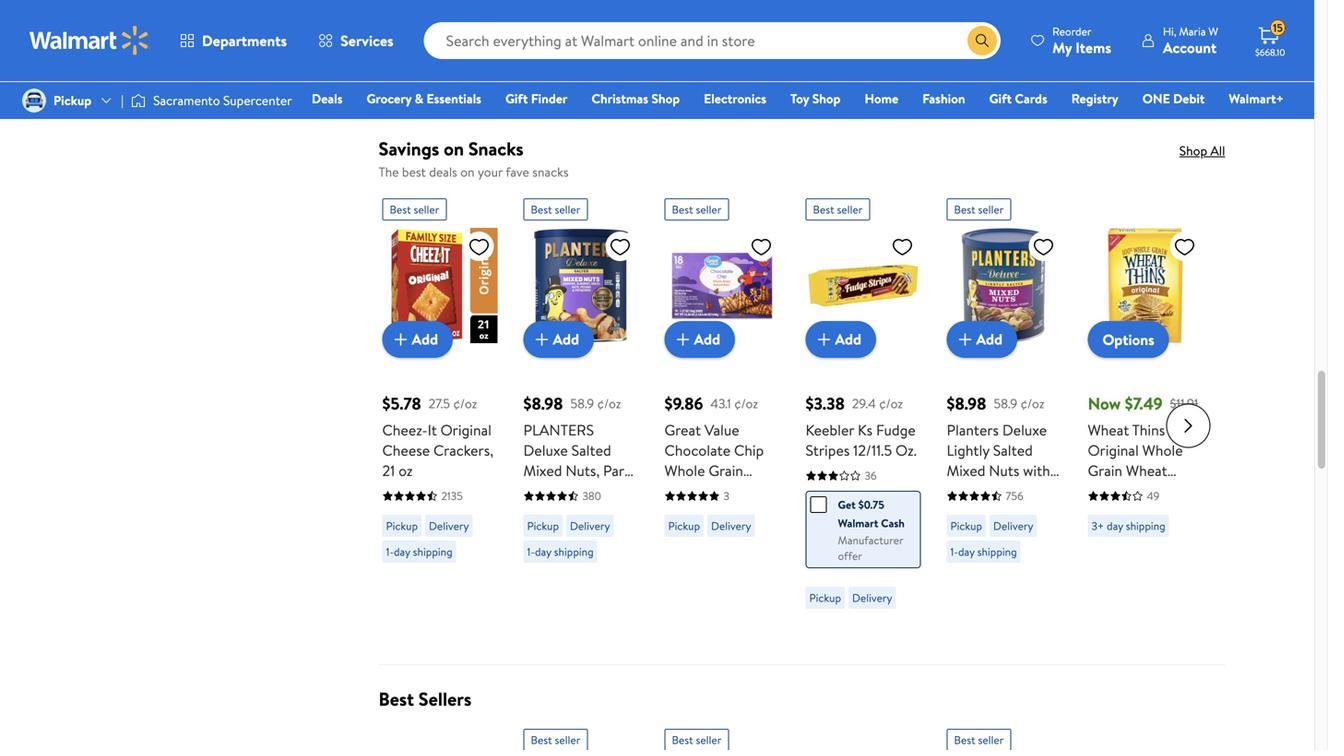 Task type: locate. For each thing, give the bounding box(es) containing it.
0 horizontal spatial deluxe
[[524, 440, 568, 460]]

2 1-day shipping from the left
[[527, 544, 594, 560]]

2 vertical spatial on
[[461, 163, 475, 181]]

original down $7.49
[[1088, 440, 1139, 460]]

grocery
[[367, 89, 412, 107]]

lightly
[[947, 440, 990, 460]]

gift for gift finder
[[506, 89, 528, 107]]

on down snacks
[[461, 163, 475, 181]]

3 add to cart image from the left
[[954, 328, 977, 351]]

add button for cheez-
[[382, 321, 453, 358]]

oz inside now $7.49 $11.91 wheat thins original whole grain wheat crackers, 8.5 oz
[[1175, 481, 1189, 501]]

oz right 8.5
[[1175, 481, 1189, 501]]

gift for gift cards
[[990, 89, 1012, 107]]

gift left finder
[[506, 89, 528, 107]]

0 horizontal spatial now
[[806, 74, 839, 97]]

delivery down the 756
[[994, 518, 1034, 534]]

¢/oz up with
[[1021, 395, 1045, 413]]

best
[[390, 202, 411, 217], [531, 202, 552, 217], [672, 202, 693, 217], [813, 202, 835, 217], [954, 202, 976, 217], [379, 686, 414, 712], [531, 732, 552, 748], [672, 732, 693, 748], [954, 732, 976, 748]]

mixed left nuts
[[947, 460, 986, 481]]

0 horizontal spatial crackers,
[[434, 440, 494, 460]]

chocolate
[[665, 440, 731, 460]]

¢/oz inside $3.38 29.4 ¢/oz keebler ks fudge stripes 12/11.5 oz.
[[879, 395, 903, 413]]

deluxe up with
[[1003, 420, 1047, 440]]

0 horizontal spatial the
[[379, 163, 399, 181]]

wheat left thins at the right of the page
[[1088, 420, 1130, 440]]

shipping
[[1126, 518, 1166, 534], [413, 544, 453, 560], [554, 544, 594, 560], [978, 544, 1017, 560]]

Get $0.75 Walmart Cash checkbox
[[811, 496, 827, 513]]

3 ¢/oz from the left
[[735, 395, 759, 413]]

1 1-day shipping from the left
[[386, 544, 453, 560]]

fudge
[[877, 420, 916, 440]]

0 vertical spatial &
[[415, 89, 424, 107]]

2 grain from the left
[[1088, 460, 1123, 481]]

¢/oz inside $5.78 27.5 ¢/oz cheez-it original cheese crackers, 21 oz
[[453, 395, 477, 413]]

0 horizontal spatial deals
[[429, 163, 458, 181]]

&
[[415, 89, 424, 107], [947, 542, 957, 562]]

$7.49
[[1125, 392, 1163, 415]]

3+
[[1092, 518, 1105, 534]]

1 horizontal spatial grain
[[1088, 460, 1123, 481]]

great
[[665, 420, 701, 440]]

380
[[583, 488, 602, 504]]

whole down great
[[665, 460, 705, 481]]

¢/oz
[[453, 395, 477, 413], [597, 395, 621, 413], [735, 395, 759, 413], [879, 395, 903, 413], [1021, 395, 1045, 413]]

& right grocery
[[415, 89, 424, 107]]

your up shop now
[[806, 36, 838, 59]]

seller
[[414, 202, 440, 217], [555, 202, 581, 217], [696, 202, 722, 217], [837, 202, 863, 217], [978, 202, 1004, 217], [555, 732, 581, 748], [696, 732, 722, 748], [978, 732, 1004, 748]]

 image for pickup
[[22, 89, 46, 113]]

1 horizontal spatial $8.98
[[947, 392, 987, 415]]

1 add from the left
[[412, 329, 438, 349]]

3 product group from the left
[[665, 191, 780, 657]]

oz inside $5.78 27.5 ¢/oz cheez-it original cheese crackers, 21 oz
[[399, 460, 413, 481]]

1 horizontal spatial gift
[[990, 89, 1012, 107]]

delivery for with
[[994, 518, 1034, 534]]

items
[[1076, 37, 1112, 58]]

 image right |
[[131, 91, 146, 110]]

walmart
[[838, 515, 879, 531]]

salted right lightly
[[993, 440, 1033, 460]]

0 vertical spatial deals
[[743, 36, 780, 59]]

2 add to cart image from the left
[[531, 328, 553, 351]]

crackers,
[[434, 440, 494, 460], [1088, 481, 1148, 501]]

add to favorites list, keebler ks fudge stripes 12/11.5 oz. image
[[892, 235, 914, 258]]

add to cart image for $5.78
[[390, 328, 412, 351]]

cash
[[881, 515, 905, 531]]

0 vertical spatial best
[[708, 36, 739, 59]]

account
[[1163, 37, 1217, 58]]

2 add from the left
[[553, 329, 580, 349]]

on up shop now
[[784, 36, 802, 59]]

1- down 15.25oz
[[527, 544, 535, 560]]

crackers, inside $5.78 27.5 ¢/oz cheez-it original cheese crackers, 21 oz
[[434, 440, 494, 460]]

deluxe up "snacks,"
[[524, 440, 568, 460]]

0 vertical spatial wheat
[[1088, 420, 1130, 440]]

0 horizontal spatial whole
[[665, 460, 705, 481]]

$8.98 58.9 ¢/oz planters deluxe lightly salted mixed nuts with cashews, almonds, hazelnuts, pecans & pistachios, 15.25 oz canister
[[947, 392, 1061, 582]]

0 horizontal spatial 1-day shipping
[[386, 544, 453, 560]]

1 mixed from the left
[[524, 460, 562, 481]]

0 vertical spatial the
[[678, 36, 704, 59]]

registry link
[[1064, 89, 1127, 108]]

keebler ks fudge stripes 12/11.5 oz. image
[[806, 228, 921, 343]]

original inside now $7.49 $11.91 wheat thins original whole grain wheat crackers, 8.5 oz
[[1088, 440, 1139, 460]]

add to cart image up the $5.78
[[390, 328, 412, 351]]

2 $8.98 from the left
[[947, 392, 987, 415]]

1- for planters deluxe salted mixed nuts, party snacks, plant- based protein 15.25oz (1 canister)
[[527, 544, 535, 560]]

1 ¢/oz from the left
[[453, 395, 477, 413]]

cards
[[1015, 89, 1048, 107]]

mixed inside the $8.98 58.9 ¢/oz planters deluxe salted mixed nuts, party snacks, plant- based protein 15.25oz (1 canister)
[[524, 460, 562, 481]]

2 add to cart image from the left
[[813, 328, 835, 351]]

day for planters deluxe lightly salted mixed nuts with cashews, almonds, hazelnuts, pecans & pistachios, 15.25 oz canister
[[959, 544, 975, 560]]

fashion link
[[915, 89, 974, 108]]

shipping down 2135
[[413, 544, 453, 560]]

18
[[686, 501, 699, 521]]

hi,
[[1163, 24, 1177, 39]]

1 grain from the left
[[709, 460, 744, 481]]

1 vertical spatial crackers,
[[1088, 481, 1148, 501]]

1 horizontal spatial crackers,
[[1088, 481, 1148, 501]]

1 $8.98 from the left
[[524, 392, 563, 415]]

get $0.75 walmart cash walmart plus, element
[[811, 495, 906, 532]]

whole up 8.5
[[1143, 440, 1183, 460]]

deals
[[743, 36, 780, 59], [429, 163, 458, 181]]

3 1-day shipping from the left
[[951, 544, 1017, 560]]

21
[[382, 460, 395, 481]]

4 add button from the left
[[806, 321, 877, 358]]

salted inside $8.98 58.9 ¢/oz planters deluxe lightly salted mixed nuts with cashews, almonds, hazelnuts, pecans & pistachios, 15.25 oz canister
[[993, 440, 1033, 460]]

original for $7.49
[[1088, 440, 1139, 460]]

deals link
[[304, 89, 351, 108]]

day right "3+"
[[1107, 518, 1124, 534]]

deluxe inside $8.98 58.9 ¢/oz planters deluxe lightly salted mixed nuts with cashews, almonds, hazelnuts, pecans & pistachios, 15.25 oz canister
[[1003, 420, 1047, 440]]

1 vertical spatial now
[[1088, 392, 1121, 415]]

day down 21
[[394, 544, 410, 560]]

delivery down 2135
[[429, 518, 469, 534]]

product group containing $5.78
[[382, 191, 498, 657]]

shop
[[766, 74, 802, 97], [652, 89, 680, 107], [813, 89, 841, 107], [1180, 142, 1208, 160]]

1 add button from the left
[[382, 321, 453, 358]]

1 gift from the left
[[506, 89, 528, 107]]

1 horizontal spatial oz
[[982, 562, 996, 582]]

1 product group from the left
[[382, 191, 498, 657]]

oz,
[[665, 501, 683, 521]]

shipping down (1
[[554, 544, 594, 560]]

1 add to cart image from the left
[[672, 328, 694, 351]]

with
[[1023, 460, 1051, 481]]

5 ¢/oz from the left
[[1021, 395, 1045, 413]]

1-day shipping down 'hazelnuts,'
[[951, 544, 1017, 560]]

1 vertical spatial the
[[379, 163, 399, 181]]

pickup for cheez-it original cheese crackers, 21 oz
[[386, 518, 418, 534]]

deals down savings
[[429, 163, 458, 181]]

1 horizontal spatial mixed
[[947, 460, 986, 481]]

¢/oz up fudge
[[879, 395, 903, 413]]

shipping for cheez-it original cheese crackers, 21 oz
[[413, 544, 453, 560]]

2 ¢/oz from the left
[[597, 395, 621, 413]]

oz
[[399, 460, 413, 481], [1175, 481, 1189, 501], [982, 562, 996, 582]]

2 mixed from the left
[[947, 460, 986, 481]]

1 horizontal spatial fave
[[842, 36, 872, 59]]

2 1- from the left
[[527, 544, 535, 560]]

now $7.49 $11.91 wheat thins original whole grain wheat crackers, 8.5 oz
[[1088, 392, 1199, 501]]

1 vertical spatial &
[[947, 542, 957, 562]]

add to cart image
[[390, 328, 412, 351], [531, 328, 553, 351]]

cheez-
[[382, 420, 428, 440]]

¢/oz for planters deluxe lightly salted mixed nuts with cashews, almonds, hazelnuts, pecans & pistachios, 15.25 oz canister
[[1021, 395, 1045, 413]]

58.9 inside $8.98 58.9 ¢/oz planters deluxe lightly salted mixed nuts with cashews, almonds, hazelnuts, pecans & pistachios, 15.25 oz canister
[[994, 395, 1018, 413]]

0 horizontal spatial salted
[[572, 440, 611, 460]]

5 add from the left
[[977, 329, 1003, 349]]

add to cart image for $9.86
[[672, 328, 694, 351]]

1 horizontal spatial your
[[806, 36, 838, 59]]

1 horizontal spatial original
[[1088, 440, 1139, 460]]

$8.98 inside $8.98 58.9 ¢/oz planters deluxe lightly salted mixed nuts with cashews, almonds, hazelnuts, pecans & pistachios, 15.25 oz canister
[[947, 392, 987, 415]]

oz inside $8.98 58.9 ¢/oz planters deluxe lightly salted mixed nuts with cashews, almonds, hazelnuts, pecans & pistachios, 15.25 oz canister
[[982, 562, 996, 582]]

¢/oz right 43.1
[[735, 395, 759, 413]]

whole inside $9.86 43.1 ¢/oz great value chocolate chip whole grain baked bars, 1.27 oz, 18 count
[[665, 460, 705, 481]]

1-day shipping for planters deluxe salted mixed nuts, party snacks, plant- based protein 15.25oz (1 canister)
[[527, 544, 594, 560]]

fashion
[[923, 89, 966, 107]]

the
[[678, 36, 704, 59], [379, 163, 399, 181]]

& left pistachios,
[[947, 542, 957, 562]]

fave left snacks.
[[842, 36, 872, 59]]

3+ day shipping
[[1092, 518, 1166, 534]]

2 gift from the left
[[990, 89, 1012, 107]]

add for cheez-
[[412, 329, 438, 349]]

get
[[838, 497, 856, 512]]

1 vertical spatial deals
[[429, 163, 458, 181]]

0 horizontal spatial $8.98
[[524, 392, 563, 415]]

essentials
[[427, 89, 482, 107]]

add to favorites list, planters deluxe salted mixed nuts, party snacks, plant-based protein 15.25oz (1 canister) image
[[609, 235, 632, 258]]

2 horizontal spatial 1-day shipping
[[951, 544, 1017, 560]]

fave down snacks
[[506, 163, 530, 181]]

planters deluxe lightly salted mixed nuts with cashews, almonds, hazelnuts, pecans & pistachios, 15.25 oz canister image
[[947, 228, 1062, 343]]

best seller
[[390, 202, 440, 217], [531, 202, 581, 217], [672, 202, 722, 217], [813, 202, 863, 217], [954, 202, 1004, 217], [531, 732, 581, 748], [672, 732, 722, 748], [954, 732, 1004, 748]]

gift
[[506, 89, 528, 107], [990, 89, 1012, 107]]

walmart+ link
[[1221, 89, 1293, 108]]

5 add button from the left
[[947, 321, 1018, 358]]

pickup down baked
[[668, 518, 700, 534]]

it
[[428, 420, 437, 440]]

add to favorites list, wheat thins original whole grain wheat crackers, 8.5 oz image
[[1174, 235, 1196, 258]]

756
[[1006, 488, 1024, 504]]

add to cart image for $3.38
[[813, 328, 835, 351]]

1 vertical spatial wheat
[[1126, 460, 1168, 481]]

2 salted from the left
[[993, 440, 1033, 460]]

2 horizontal spatial 1-
[[951, 544, 959, 560]]

1 salted from the left
[[572, 440, 611, 460]]

1 58.9 from the left
[[571, 395, 594, 413]]

shop now link
[[766, 74, 839, 97]]

original
[[441, 420, 492, 440], [1088, 440, 1139, 460]]

planters deluxe salted mixed nuts, party snacks, plant-based protein 15.25oz (1 canister) image
[[524, 228, 639, 343]]

 image down walmart image on the top left of page
[[22, 89, 46, 113]]

product group containing $3.38
[[806, 191, 921, 657]]

pickup down cashews,
[[951, 518, 983, 534]]

delivery down 3
[[711, 518, 752, 534]]

original inside $5.78 27.5 ¢/oz cheez-it original cheese crackers, 21 oz
[[441, 420, 492, 440]]

best up electronics "link" on the right top
[[708, 36, 739, 59]]

debit
[[1174, 89, 1205, 107]]

christmas
[[592, 89, 649, 107]]

original for 27.5
[[441, 420, 492, 440]]

0 horizontal spatial oz
[[399, 460, 413, 481]]

pickup down 21
[[386, 518, 418, 534]]

0 horizontal spatial original
[[441, 420, 492, 440]]

add to cart image up planters
[[531, 328, 553, 351]]

1 horizontal spatial whole
[[1143, 440, 1183, 460]]

2 58.9 from the left
[[994, 395, 1018, 413]]

your down snacks
[[478, 163, 503, 181]]

add to cart image up $3.38
[[813, 328, 835, 351]]

grocery & essentials
[[367, 89, 482, 107]]

0 horizontal spatial grain
[[709, 460, 744, 481]]

$8.98 inside the $8.98 58.9 ¢/oz planters deluxe salted mixed nuts, party snacks, plant- based protein 15.25oz (1 canister)
[[524, 392, 563, 415]]

salted
[[572, 440, 611, 460], [993, 440, 1033, 460]]

6 product group from the left
[[1088, 191, 1204, 657]]

1 vertical spatial your
[[478, 163, 503, 181]]

1 horizontal spatial add to cart image
[[531, 328, 553, 351]]

toy shop
[[791, 89, 841, 107]]

original right it
[[441, 420, 492, 440]]

oz right 15.25
[[982, 562, 996, 582]]

gift cards link
[[981, 89, 1056, 108]]

my
[[1053, 37, 1072, 58]]

0 vertical spatial now
[[806, 74, 839, 97]]

1 horizontal spatial 1-
[[527, 544, 535, 560]]

¢/oz inside $8.98 58.9 ¢/oz planters deluxe lightly salted mixed nuts with cashews, almonds, hazelnuts, pecans & pistachios, 15.25 oz canister
[[1021, 395, 1045, 413]]

0 horizontal spatial your
[[478, 163, 503, 181]]

mixed left nuts,
[[524, 460, 562, 481]]

1 horizontal spatial salted
[[993, 440, 1033, 460]]

1-day shipping for planters deluxe lightly salted mixed nuts with cashews, almonds, hazelnuts, pecans & pistachios, 15.25 oz canister
[[951, 544, 1017, 560]]

crackers, up 3+ day shipping
[[1088, 481, 1148, 501]]

bars,
[[707, 481, 738, 501]]

fave inside savings on snacks the best deals on your fave snacks
[[506, 163, 530, 181]]

0 vertical spatial crackers,
[[434, 440, 494, 460]]

1-
[[386, 544, 394, 560], [527, 544, 535, 560], [951, 544, 959, 560]]

delivery down "380"
[[570, 518, 610, 534]]

¢/oz for planters deluxe salted mixed nuts, party snacks, plant- based protein 15.25oz (1 canister)
[[597, 395, 621, 413]]

1 horizontal spatial  image
[[131, 91, 146, 110]]

pickup
[[54, 91, 92, 109], [386, 518, 418, 534], [527, 518, 559, 534], [668, 518, 700, 534], [951, 518, 983, 534], [810, 590, 842, 606]]

1 horizontal spatial &
[[947, 542, 957, 562]]

12/11.5
[[854, 440, 892, 460]]

1-day shipping down 2135
[[386, 544, 453, 560]]

58.9 inside the $8.98 58.9 ¢/oz planters deluxe salted mixed nuts, party snacks, plant- based protein 15.25oz (1 canister)
[[571, 395, 594, 413]]

snacks
[[533, 163, 569, 181]]

0 horizontal spatial add to cart image
[[672, 328, 694, 351]]

manufacturer offer
[[838, 532, 904, 564]]

3 1- from the left
[[951, 544, 959, 560]]

 image
[[22, 89, 46, 113], [131, 91, 146, 110]]

add to cart image up $9.86
[[672, 328, 694, 351]]

deals inside savings on snacks the best deals on your fave snacks
[[429, 163, 458, 181]]

Search search field
[[424, 22, 1001, 59]]

shipping for planters deluxe lightly salted mixed nuts with cashews, almonds, hazelnuts, pecans & pistachios, 15.25 oz canister
[[978, 544, 1017, 560]]

grocery & essentials link
[[358, 89, 490, 108]]

deluxe inside the $8.98 58.9 ¢/oz planters deluxe salted mixed nuts, party snacks, plant- based protein 15.25oz (1 canister)
[[524, 440, 568, 460]]

salted inside the $8.98 58.9 ¢/oz planters deluxe salted mixed nuts, party snacks, plant- based protein 15.25oz (1 canister)
[[572, 440, 611, 460]]

0 horizontal spatial 1-
[[386, 544, 394, 560]]

1 horizontal spatial 1-day shipping
[[527, 544, 594, 560]]

2 horizontal spatial add to cart image
[[954, 328, 977, 351]]

0 vertical spatial your
[[806, 36, 838, 59]]

1-day shipping
[[386, 544, 453, 560], [527, 544, 594, 560], [951, 544, 1017, 560]]

& inside $8.98 58.9 ¢/oz planters deluxe lightly salted mixed nuts with cashews, almonds, hazelnuts, pecans & pistachios, 15.25 oz canister
[[947, 542, 957, 562]]

0 horizontal spatial gift
[[506, 89, 528, 107]]

1 horizontal spatial best
[[708, 36, 739, 59]]

one debit
[[1143, 89, 1205, 107]]

oz right 21
[[399, 460, 413, 481]]

¢/oz for great value chocolate chip whole grain baked bars, 1.27 oz, 18 count
[[735, 395, 759, 413]]

best down savings
[[402, 163, 426, 181]]

canister
[[1000, 562, 1054, 582]]

0 horizontal spatial  image
[[22, 89, 46, 113]]

the up electronics "link" on the right top
[[678, 36, 704, 59]]

¢/oz right 27.5
[[453, 395, 477, 413]]

the down savings
[[379, 163, 399, 181]]

pickup up canister)
[[527, 518, 559, 534]]

1 1- from the left
[[386, 544, 394, 560]]

add to cart image up planters
[[954, 328, 977, 351]]

$8.98
[[524, 392, 563, 415], [947, 392, 987, 415]]

add to cart image for $8.98
[[531, 328, 553, 351]]

day for planters deluxe salted mixed nuts, party snacks, plant- based protein 15.25oz (1 canister)
[[535, 544, 552, 560]]

2 add button from the left
[[524, 321, 594, 358]]

¢/oz up "party"
[[597, 395, 621, 413]]

1 horizontal spatial deals
[[743, 36, 780, 59]]

toy
[[791, 89, 810, 107]]

gift left cards
[[990, 89, 1012, 107]]

grain up "3+"
[[1088, 460, 1123, 481]]

0 horizontal spatial best
[[402, 163, 426, 181]]

0 horizontal spatial 58.9
[[571, 395, 594, 413]]

pickup left |
[[54, 91, 92, 109]]

add button for planters
[[524, 321, 594, 358]]

4 product group from the left
[[806, 191, 921, 657]]

gift inside gift finder 'link'
[[506, 89, 528, 107]]

wheat up 49
[[1126, 460, 1168, 481]]

pistachios,
[[960, 542, 1028, 562]]

0 vertical spatial fave
[[842, 36, 872, 59]]

58.9 for planters
[[994, 395, 1018, 413]]

4 ¢/oz from the left
[[879, 395, 903, 413]]

add to cart image
[[672, 328, 694, 351], [813, 328, 835, 351], [954, 328, 977, 351]]

grain up 3
[[709, 460, 744, 481]]

1- up 15.25
[[951, 544, 959, 560]]

grain
[[709, 460, 744, 481], [1088, 460, 1123, 481]]

add to favorites list, cheez-it original cheese crackers, 21 oz image
[[468, 235, 490, 258]]

sellers
[[419, 686, 472, 712]]

product group
[[382, 191, 498, 657], [524, 191, 639, 657], [665, 191, 780, 657], [806, 191, 921, 657], [947, 191, 1062, 657], [1088, 191, 1204, 657]]

15.25
[[947, 562, 979, 582]]

0 horizontal spatial fave
[[506, 163, 530, 181]]

¢/oz inside $9.86 43.1 ¢/oz great value chocolate chip whole grain baked bars, 1.27 oz, 18 count
[[735, 395, 759, 413]]

1 horizontal spatial deluxe
[[1003, 420, 1047, 440]]

grain inside now $7.49 $11.91 wheat thins original whole grain wheat crackers, 8.5 oz
[[1088, 460, 1123, 481]]

departments button
[[164, 18, 303, 63]]

1 add to cart image from the left
[[390, 328, 412, 351]]

gift inside gift cards link
[[990, 89, 1012, 107]]

salted up plant-
[[572, 440, 611, 460]]

0 vertical spatial on
[[784, 36, 802, 59]]

¢/oz inside the $8.98 58.9 ¢/oz planters deluxe salted mixed nuts, party snacks, plant- based protein 15.25oz (1 canister)
[[597, 395, 621, 413]]

1 horizontal spatial add to cart image
[[813, 328, 835, 351]]

3 add from the left
[[694, 329, 721, 349]]

offer
[[838, 548, 863, 564]]

3 add button from the left
[[665, 321, 735, 358]]

shipping down 'hazelnuts,'
[[978, 544, 1017, 560]]

planters
[[524, 420, 594, 440]]

keebler
[[806, 420, 855, 440]]

1 horizontal spatial now
[[1088, 392, 1121, 415]]

1 vertical spatial fave
[[506, 163, 530, 181]]

options link
[[1088, 321, 1170, 358]]

crackers, up 2135
[[434, 440, 494, 460]]

day down 15.25oz
[[535, 544, 552, 560]]

deals up shop now
[[743, 36, 780, 59]]

day up 15.25
[[959, 544, 975, 560]]

2 horizontal spatial oz
[[1175, 481, 1189, 501]]

1 vertical spatial best
[[402, 163, 426, 181]]

0 horizontal spatial mixed
[[524, 460, 562, 481]]

0 horizontal spatial add to cart image
[[390, 328, 412, 351]]

1-day shipping down 15.25oz
[[527, 544, 594, 560]]

snacks,
[[524, 481, 570, 501]]

on left snacks
[[444, 136, 464, 161]]

1- down 21
[[386, 544, 394, 560]]

1 horizontal spatial 58.9
[[994, 395, 1018, 413]]



Task type: describe. For each thing, give the bounding box(es) containing it.
8.5
[[1152, 481, 1171, 501]]

snacks
[[469, 136, 524, 161]]

deluxe for salted
[[1003, 420, 1047, 440]]

add for planters
[[553, 329, 580, 349]]

canister)
[[524, 542, 582, 562]]

1- for cheez-it original cheese crackers, 21 oz
[[386, 544, 394, 560]]

pickup for great value chocolate chip whole grain baked bars, 1.27 oz, 18 count
[[668, 518, 700, 534]]

$668.10
[[1256, 46, 1286, 59]]

1 vertical spatial on
[[444, 136, 464, 161]]

best inside savings on snacks the best deals on your fave snacks
[[402, 163, 426, 181]]

supercenter
[[223, 91, 292, 109]]

finder
[[531, 89, 568, 107]]

$8.98 for planters
[[524, 392, 563, 415]]

hi, maria w account
[[1163, 24, 1219, 58]]

$0.75
[[859, 497, 885, 512]]

walmart image
[[30, 26, 149, 55]]

count
[[703, 501, 743, 521]]

gift cards
[[990, 89, 1048, 107]]

gift finder link
[[497, 89, 576, 108]]

$9.86 43.1 ¢/oz great value chocolate chip whole grain baked bars, 1.27 oz, 18 count
[[665, 392, 765, 521]]

1- for planters deluxe lightly salted mixed nuts with cashews, almonds, hazelnuts, pecans & pistachios, 15.25 oz canister
[[951, 544, 959, 560]]

christmas shop
[[592, 89, 680, 107]]

services
[[341, 30, 394, 51]]

delivery for oz
[[429, 518, 469, 534]]

home
[[865, 89, 899, 107]]

manufacturer
[[838, 532, 904, 548]]

get $0.75 walmart cash
[[838, 497, 905, 531]]

pickup for planters deluxe lightly salted mixed nuts with cashews, almonds, hazelnuts, pecans & pistachios, 15.25 oz canister
[[951, 518, 983, 534]]

toy shop link
[[782, 89, 849, 108]]

pecans
[[1017, 521, 1061, 542]]

pickup for planters deluxe salted mixed nuts, party snacks, plant- based protein 15.25oz (1 canister)
[[527, 518, 559, 534]]

value
[[705, 420, 740, 440]]

stripes
[[806, 440, 850, 460]]

(1
[[573, 521, 583, 542]]

wheat thins original whole grain wheat crackers, 8.5 oz image
[[1088, 228, 1204, 343]]

grain inside $9.86 43.1 ¢/oz great value chocolate chip whole grain baked bars, 1.27 oz, 18 count
[[709, 460, 744, 481]]

 image for sacramento supercenter
[[131, 91, 146, 110]]

electronics link
[[696, 89, 775, 108]]

chip
[[734, 440, 764, 460]]

walmart+
[[1229, 89, 1284, 107]]

day for cheez-it original cheese crackers, 21 oz
[[394, 544, 410, 560]]

cheese
[[382, 440, 430, 460]]

deluxe for mixed
[[524, 440, 568, 460]]

next slide for product carousel list image
[[1167, 404, 1211, 448]]

planters
[[947, 420, 999, 440]]

58.9 for planters
[[571, 395, 594, 413]]

add for planters
[[977, 329, 1003, 349]]

nuts,
[[566, 460, 600, 481]]

cashews,
[[947, 481, 1006, 501]]

29.4
[[852, 395, 876, 413]]

1.27
[[742, 481, 765, 501]]

christmas shop link
[[583, 89, 688, 108]]

delivery for snacks,
[[570, 518, 610, 534]]

add to cart image for $8.98
[[954, 328, 977, 351]]

1 horizontal spatial the
[[678, 36, 704, 59]]

search icon image
[[975, 33, 990, 48]]

plant-
[[574, 481, 612, 501]]

snacks.
[[876, 36, 926, 59]]

$3.38
[[806, 392, 845, 415]]

1-day shipping for cheez-it original cheese crackers, 21 oz
[[386, 544, 453, 560]]

reorder
[[1053, 24, 1092, 39]]

2 product group from the left
[[524, 191, 639, 657]]

now inside now $7.49 $11.91 wheat thins original whole grain wheat crackers, 8.5 oz
[[1088, 392, 1121, 415]]

product group containing $9.86
[[665, 191, 780, 657]]

options
[[1103, 329, 1155, 350]]

15.25oz
[[524, 521, 569, 542]]

your inside savings on snacks the best deals on your fave snacks
[[478, 163, 503, 181]]

savings on snacks. the best deals on your fave snacks. image
[[394, 0, 1211, 110]]

delivery down offer
[[853, 590, 893, 606]]

maria
[[1180, 24, 1206, 39]]

$3.38 29.4 ¢/oz keebler ks fudge stripes 12/11.5 oz.
[[806, 392, 917, 460]]

mixed inside $8.98 58.9 ¢/oz planters deluxe lightly salted mixed nuts with cashews, almonds, hazelnuts, pecans & pistachios, 15.25 oz canister
[[947, 460, 986, 481]]

shop now
[[766, 74, 839, 97]]

2135
[[441, 488, 463, 504]]

Walmart Site-Wide search field
[[424, 22, 1001, 59]]

$8.98 58.9 ¢/oz planters deluxe salted mixed nuts, party snacks, plant- based protein 15.25oz (1 canister)
[[524, 392, 637, 562]]

gift finder
[[506, 89, 568, 107]]

savings on snacks the best deals on your fave snacks
[[379, 136, 569, 181]]

party
[[603, 460, 637, 481]]

$5.78 27.5 ¢/oz cheez-it original cheese crackers, 21 oz
[[382, 392, 494, 481]]

nuts
[[989, 460, 1020, 481]]

all
[[1211, 142, 1226, 160]]

ks
[[858, 420, 873, 440]]

|
[[121, 91, 124, 109]]

registry
[[1072, 89, 1119, 107]]

product group containing now $7.49
[[1088, 191, 1204, 657]]

protein
[[565, 501, 612, 521]]

crackers, inside now $7.49 $11.91 wheat thins original whole grain wheat crackers, 8.5 oz
[[1088, 481, 1148, 501]]

one
[[1143, 89, 1171, 107]]

the best deals on your fave snacks.
[[678, 36, 926, 59]]

baked
[[665, 481, 703, 501]]

add for great
[[694, 329, 721, 349]]

3
[[724, 488, 730, 504]]

oz.
[[896, 440, 917, 460]]

sacramento supercenter
[[153, 91, 292, 109]]

4 add from the left
[[835, 329, 862, 349]]

shop all
[[1180, 142, 1226, 160]]

add button for great
[[665, 321, 735, 358]]

shipping for planters deluxe salted mixed nuts, party snacks, plant- based protein 15.25oz (1 canister)
[[554, 544, 594, 560]]

departments
[[202, 30, 287, 51]]

home link
[[857, 89, 907, 108]]

one debit link
[[1135, 89, 1214, 108]]

great value chocolate chip whole grain baked bars, 1.27 oz, 18 count image
[[665, 228, 780, 343]]

$11.91
[[1171, 395, 1199, 413]]

5 product group from the left
[[947, 191, 1062, 657]]

reorder my items
[[1053, 24, 1112, 58]]

pickup down offer
[[810, 590, 842, 606]]

¢/oz for cheez-it original cheese crackers, 21 oz
[[453, 395, 477, 413]]

almonds,
[[947, 501, 1007, 521]]

27.5
[[429, 395, 450, 413]]

shipping down 49
[[1126, 518, 1166, 534]]

cheez-it original cheese crackers, 21 oz image
[[382, 228, 498, 343]]

$8.98 for planters
[[947, 392, 987, 415]]

w
[[1209, 24, 1219, 39]]

add button for planters
[[947, 321, 1018, 358]]

$5.78
[[382, 392, 421, 415]]

the inside savings on snacks the best deals on your fave snacks
[[379, 163, 399, 181]]

add to favorites list, great value chocolate chip whole grain baked bars, 1.27 oz, 18 count image
[[751, 235, 773, 258]]

whole inside now $7.49 $11.91 wheat thins original whole grain wheat crackers, 8.5 oz
[[1143, 440, 1183, 460]]

delivery for baked
[[711, 518, 752, 534]]

add to favorites list, planters deluxe lightly salted mixed nuts with cashews, almonds, hazelnuts, pecans & pistachios, 15.25 oz canister image
[[1033, 235, 1055, 258]]

based
[[524, 501, 562, 521]]

shop all link
[[1180, 142, 1226, 160]]

0 horizontal spatial &
[[415, 89, 424, 107]]

thins
[[1133, 420, 1166, 440]]



Task type: vqa. For each thing, say whether or not it's contained in the screenshot.
In
no



